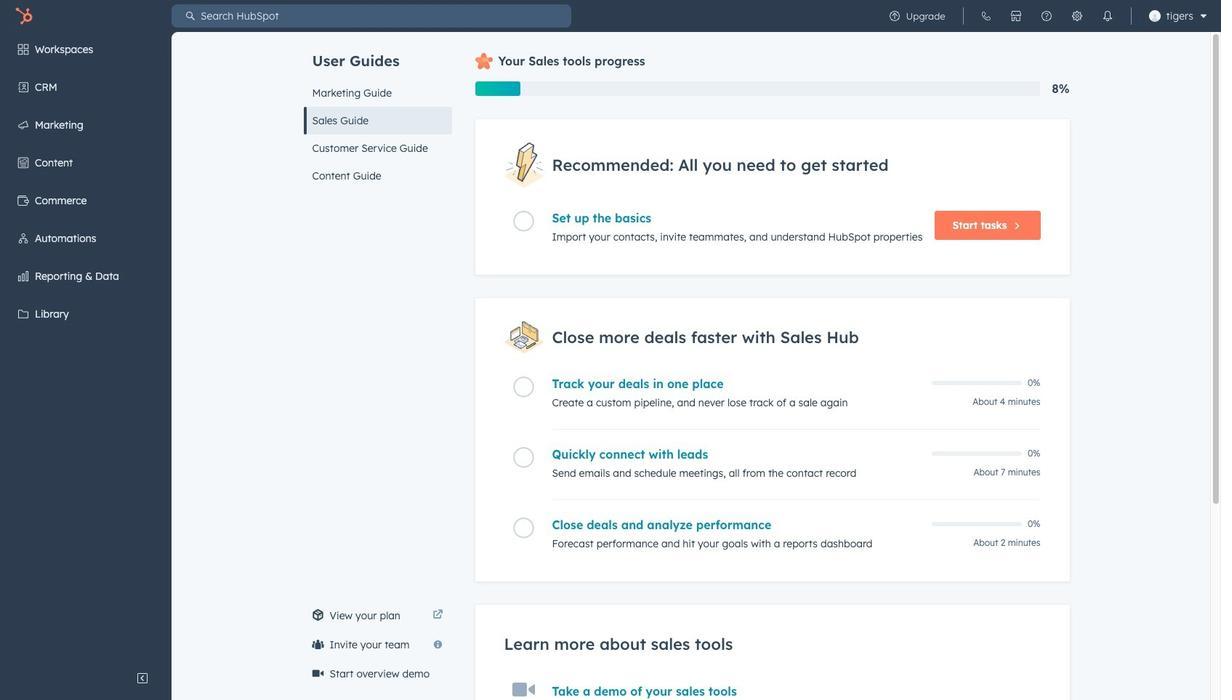 Task type: vqa. For each thing, say whether or not it's contained in the screenshot.
Settings image
yes



Task type: locate. For each thing, give the bounding box(es) containing it.
progress bar
[[475, 81, 520, 96]]

menu
[[879, 0, 1212, 32], [0, 32, 172, 664]]

help image
[[1041, 10, 1052, 22]]

user guides element
[[303, 32, 452, 190]]

settings image
[[1071, 10, 1083, 22]]

0 horizontal spatial menu
[[0, 32, 172, 664]]

link opens in a new window image
[[433, 607, 443, 624], [433, 610, 443, 621]]

2 link opens in a new window image from the top
[[433, 610, 443, 621]]



Task type: describe. For each thing, give the bounding box(es) containing it.
1 horizontal spatial menu
[[879, 0, 1212, 32]]

notifications image
[[1102, 10, 1113, 22]]

Search HubSpot search field
[[195, 4, 571, 28]]

1 link opens in a new window image from the top
[[433, 607, 443, 624]]

marketplaces image
[[1010, 10, 1022, 22]]

howard n/a image
[[1149, 10, 1161, 22]]



